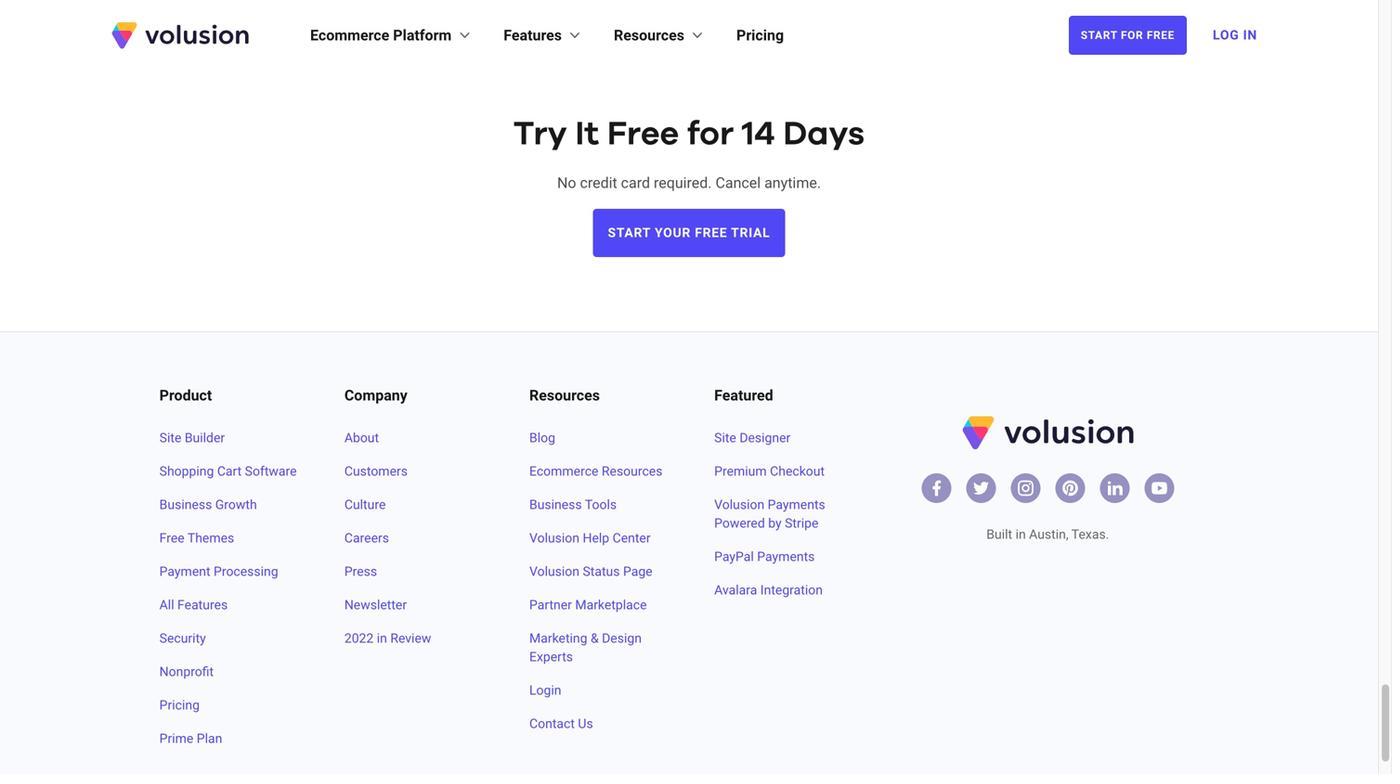 Task type: locate. For each thing, give the bounding box(es) containing it.
by
[[768, 516, 782, 531]]

payments inside volusion payments powered by stripe
[[768, 498, 826, 513]]

1 vertical spatial volusion
[[530, 531, 580, 546]]

start for start your free trial
[[608, 225, 651, 241]]

1 site from the left
[[159, 431, 181, 446]]

0 vertical spatial free
[[607, 118, 679, 151]]

review
[[390, 631, 431, 647]]

1 vertical spatial payments
[[757, 550, 815, 565]]

status
[[583, 564, 620, 580]]

facebook image
[[927, 479, 946, 498]]

0 horizontal spatial ecommerce
[[310, 26, 390, 44]]

builder
[[185, 431, 225, 446]]

about
[[344, 431, 379, 446]]

partner marketplace
[[530, 598, 647, 613]]

business tools
[[530, 498, 617, 513]]

2 site from the left
[[715, 431, 737, 446]]

1 horizontal spatial free
[[607, 118, 679, 151]]

ecommerce for ecommerce platform
[[310, 26, 390, 44]]

about link
[[344, 429, 485, 448]]

shopping cart software
[[159, 464, 297, 479]]

payments up avalara integration link at the bottom of the page
[[757, 550, 815, 565]]

press
[[344, 564, 377, 580]]

0 horizontal spatial pricing link
[[159, 697, 300, 715]]

checkout
[[770, 464, 825, 479]]

prime
[[159, 732, 194, 747]]

free for for
[[1147, 29, 1175, 42]]

resources button
[[614, 24, 707, 46]]

0 vertical spatial resources
[[614, 26, 685, 44]]

0 horizontal spatial start
[[608, 225, 651, 241]]

plan
[[197, 732, 222, 747]]

free up card
[[607, 118, 679, 151]]

1 horizontal spatial pricing
[[737, 26, 784, 44]]

volusion down business tools
[[530, 531, 580, 546]]

premium checkout
[[715, 464, 825, 479]]

business left tools
[[530, 498, 582, 513]]

2022 in review
[[344, 631, 431, 647]]

payments up stripe
[[768, 498, 826, 513]]

0 vertical spatial free
[[1147, 29, 1175, 42]]

in right built
[[1016, 527, 1026, 543]]

0 vertical spatial volusion
[[715, 498, 765, 513]]

0 vertical spatial start
[[1081, 29, 1118, 42]]

1 vertical spatial features
[[177, 598, 228, 613]]

start left for at the top of page
[[1081, 29, 1118, 42]]

resources
[[614, 26, 685, 44], [530, 387, 600, 405], [602, 464, 663, 479]]

0 horizontal spatial in
[[377, 631, 387, 647]]

free right your on the left top of the page
[[695, 225, 728, 241]]

site left builder
[[159, 431, 181, 446]]

customers link
[[344, 463, 485, 481]]

payment processing
[[159, 564, 278, 580]]

volusion help center
[[530, 531, 651, 546]]

twitter image
[[972, 479, 991, 498]]

paypal
[[715, 550, 754, 565]]

1 business from the left
[[159, 498, 212, 513]]

newsletter
[[344, 598, 407, 613]]

volusion for volusion help center
[[530, 531, 580, 546]]

0 horizontal spatial features
[[177, 598, 228, 613]]

free
[[1147, 29, 1175, 42], [695, 225, 728, 241]]

log in link
[[1202, 15, 1269, 56]]

0 vertical spatial in
[[1016, 527, 1026, 543]]

1 horizontal spatial site
[[715, 431, 737, 446]]

ecommerce resources
[[530, 464, 663, 479]]

1 vertical spatial pricing
[[159, 698, 200, 714]]

site for product
[[159, 431, 181, 446]]

nonprofit
[[159, 665, 214, 680]]

partner
[[530, 598, 572, 613]]

0 vertical spatial payments
[[768, 498, 826, 513]]

pricing for the bottom the pricing link
[[159, 698, 200, 714]]

product
[[159, 387, 212, 405]]

experts
[[530, 650, 573, 665]]

company
[[344, 387, 408, 405]]

ecommerce platform
[[310, 26, 452, 44]]

blog link
[[530, 429, 670, 448]]

in
[[1016, 527, 1026, 543], [377, 631, 387, 647]]

pricing
[[737, 26, 784, 44], [159, 698, 200, 714]]

anytime.
[[765, 174, 821, 192]]

0 vertical spatial ecommerce
[[310, 26, 390, 44]]

site up premium
[[715, 431, 737, 446]]

premium
[[715, 464, 767, 479]]

volusion up powered
[[715, 498, 765, 513]]

in for austin,
[[1016, 527, 1026, 543]]

volusion inside volusion payments powered by stripe
[[715, 498, 765, 513]]

1 horizontal spatial in
[[1016, 527, 1026, 543]]

pricing for the top the pricing link
[[737, 26, 784, 44]]

volusion help center link
[[530, 530, 670, 548]]

security
[[159, 631, 206, 647]]

1 vertical spatial free
[[159, 531, 185, 546]]

volusion payments powered by stripe link
[[715, 496, 855, 533]]

0 horizontal spatial business
[[159, 498, 212, 513]]

paypal payments link
[[715, 548, 855, 567]]

avalara integration link
[[715, 582, 855, 600]]

volusion for volusion status page
[[530, 564, 580, 580]]

1 horizontal spatial free
[[1147, 29, 1175, 42]]

all features link
[[159, 596, 300, 615]]

for
[[1121, 29, 1144, 42]]

0 vertical spatial pricing
[[737, 26, 784, 44]]

premium checkout link
[[715, 463, 855, 481]]

0 horizontal spatial site
[[159, 431, 181, 446]]

1 vertical spatial in
[[377, 631, 387, 647]]

1 horizontal spatial features
[[504, 26, 562, 44]]

0 vertical spatial features
[[504, 26, 562, 44]]

0 horizontal spatial free
[[695, 225, 728, 241]]

business down the shopping
[[159, 498, 212, 513]]

1 vertical spatial start
[[608, 225, 651, 241]]

in
[[1244, 27, 1258, 43]]

free for your
[[695, 225, 728, 241]]

ecommerce up business tools
[[530, 464, 599, 479]]

nonprofit link
[[159, 663, 300, 682]]

site builder link
[[159, 429, 300, 448]]

pricing link
[[737, 24, 784, 46], [159, 697, 300, 715]]

1 horizontal spatial start
[[1081, 29, 1118, 42]]

required.
[[654, 174, 712, 192]]

site
[[159, 431, 181, 446], [715, 431, 737, 446]]

start left your on the left top of the page
[[608, 225, 651, 241]]

start
[[1081, 29, 1118, 42], [608, 225, 651, 241]]

ecommerce inside dropdown button
[[310, 26, 390, 44]]

2 business from the left
[[530, 498, 582, 513]]

careers link
[[344, 530, 485, 548]]

1 horizontal spatial ecommerce
[[530, 464, 599, 479]]

prime plan
[[159, 732, 222, 747]]

1 horizontal spatial business
[[530, 498, 582, 513]]

avalara
[[715, 583, 757, 598]]

free up the payment
[[159, 531, 185, 546]]

ecommerce
[[310, 26, 390, 44], [530, 464, 599, 479]]

1 vertical spatial free
[[695, 225, 728, 241]]

1 vertical spatial ecommerce
[[530, 464, 599, 479]]

free themes
[[159, 531, 234, 546]]

1 horizontal spatial pricing link
[[737, 24, 784, 46]]

volusion up partner
[[530, 564, 580, 580]]

it
[[575, 118, 599, 151]]

built
[[987, 527, 1013, 543]]

ecommerce left platform
[[310, 26, 390, 44]]

volusion status page
[[530, 564, 653, 580]]

login link
[[530, 682, 670, 701]]

0 horizontal spatial free
[[159, 531, 185, 546]]

youtube image
[[1150, 479, 1169, 498]]

security link
[[159, 630, 300, 648]]

0 horizontal spatial pricing
[[159, 698, 200, 714]]

free right for at the top of page
[[1147, 29, 1175, 42]]

features
[[504, 26, 562, 44], [177, 598, 228, 613]]

2 vertical spatial volusion
[[530, 564, 580, 580]]

in right 2022
[[377, 631, 387, 647]]

marketplace
[[575, 598, 647, 613]]

1 vertical spatial resources
[[530, 387, 600, 405]]



Task type: describe. For each thing, give the bounding box(es) containing it.
0 vertical spatial pricing link
[[737, 24, 784, 46]]

start for free
[[1081, 29, 1175, 42]]

volusion for volusion payments powered by stripe
[[715, 498, 765, 513]]

log
[[1213, 27, 1240, 43]]

business for product
[[159, 498, 212, 513]]

ecommerce platform button
[[310, 24, 474, 46]]

for
[[687, 118, 734, 151]]

days
[[783, 118, 865, 151]]

blog
[[530, 431, 555, 446]]

platform
[[393, 26, 452, 44]]

center
[[613, 531, 651, 546]]

business for resources
[[530, 498, 582, 513]]

shopping cart software link
[[159, 463, 300, 481]]

contact us
[[530, 717, 593, 732]]

business growth
[[159, 498, 257, 513]]

customers
[[344, 464, 408, 479]]

start for free link
[[1069, 16, 1187, 55]]

featured
[[715, 387, 774, 405]]

no
[[557, 174, 576, 192]]

volusion payments powered by stripe
[[715, 498, 826, 531]]

site designer
[[715, 431, 791, 446]]

linkedin image
[[1106, 479, 1124, 498]]

ecommerce resources link
[[530, 463, 670, 481]]

start your free trial link
[[593, 209, 785, 257]]

1 vertical spatial pricing link
[[159, 697, 300, 715]]

business tools link
[[530, 496, 670, 515]]

culture
[[344, 498, 386, 513]]

site for featured
[[715, 431, 737, 446]]

contact us link
[[530, 715, 670, 734]]

payment processing link
[[159, 563, 300, 582]]

start for start for free
[[1081, 29, 1118, 42]]

cancel
[[716, 174, 761, 192]]

resources inside dropdown button
[[614, 26, 685, 44]]

tools
[[585, 498, 617, 513]]

careers
[[344, 531, 389, 546]]

marketing & design experts link
[[530, 630, 670, 667]]

shopping
[[159, 464, 214, 479]]

integration
[[761, 583, 823, 598]]

marketing & design experts
[[530, 631, 642, 665]]

ecommerce for ecommerce resources
[[530, 464, 599, 479]]

start your free trial
[[608, 225, 771, 241]]

your
[[655, 225, 691, 241]]

all
[[159, 598, 174, 613]]

press link
[[344, 563, 485, 582]]

help
[[583, 531, 610, 546]]

&
[[591, 631, 599, 647]]

stripe
[[785, 516, 819, 531]]

avalara integration
[[715, 583, 823, 598]]

built in austin, texas.
[[987, 527, 1110, 543]]

all features
[[159, 598, 228, 613]]

payment
[[159, 564, 210, 580]]

culture link
[[344, 496, 485, 515]]

payments for paypal payments
[[757, 550, 815, 565]]

2 vertical spatial resources
[[602, 464, 663, 479]]

newsletter link
[[344, 596, 485, 615]]

powered
[[715, 516, 765, 531]]

payments for volusion payments powered by stripe
[[768, 498, 826, 513]]

austin,
[[1029, 527, 1069, 543]]

volusion status page link
[[530, 563, 670, 582]]

marketing
[[530, 631, 588, 647]]

page
[[623, 564, 653, 580]]

designer
[[740, 431, 791, 446]]

software
[[245, 464, 297, 479]]

pinterest image
[[1061, 479, 1080, 498]]

card
[[621, 174, 650, 192]]

growth
[[215, 498, 257, 513]]

trial
[[731, 225, 771, 241]]

no credit card required. cancel anytime.
[[557, 174, 821, 192]]

partner marketplace link
[[530, 596, 670, 615]]

themes
[[188, 531, 234, 546]]

processing
[[214, 564, 278, 580]]

instagram image
[[1017, 479, 1035, 498]]

contact
[[530, 717, 575, 732]]

features inside dropdown button
[[504, 26, 562, 44]]

in for review
[[377, 631, 387, 647]]

design
[[602, 631, 642, 647]]

business growth link
[[159, 496, 300, 515]]

log in
[[1213, 27, 1258, 43]]

features button
[[504, 24, 584, 46]]

login
[[530, 683, 562, 699]]



Task type: vqa. For each thing, say whether or not it's contained in the screenshot.
Grow Your Business Quickly & Effectively on Volusion's Prime Plan
no



